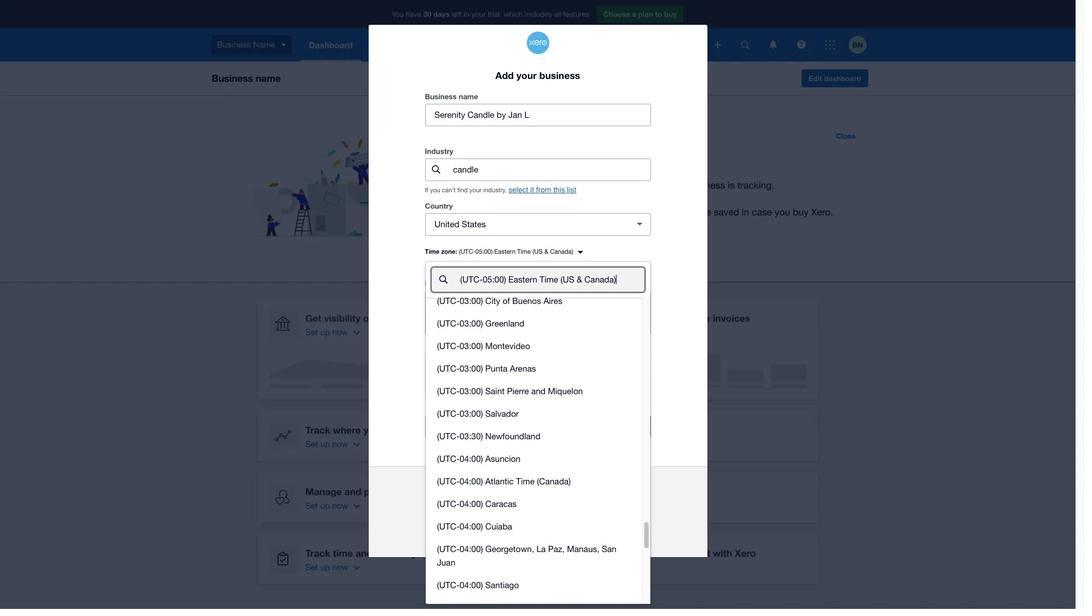Task type: describe. For each thing, give the bounding box(es) containing it.
industry,
[[483, 187, 507, 194]]

can't
[[442, 187, 456, 194]]

of
[[503, 296, 510, 306]]

and
[[531, 387, 546, 396]]

03:00) for city
[[460, 296, 483, 306]]

04:00) for atlantic
[[460, 477, 483, 487]]

(utc-04:00) caracas button
[[426, 493, 642, 516]]

this
[[553, 186, 565, 194]]

me
[[491, 319, 503, 329]]

(utc- for (utc-04:00) asuncion
[[437, 454, 460, 464]]

none field containing (utc-03:00) city of buenos aires
[[425, 261, 651, 610]]

03:00) for saint
[[460, 387, 483, 396]]

caracas
[[485, 500, 517, 509]]

(utc-03:00) salvador
[[437, 409, 519, 419]]

if
[[425, 187, 428, 194]]

time left zone: at left top
[[425, 248, 439, 255]]

04:00) for georgetown,
[[460, 545, 483, 554]]

(utc- for (utc-04:00) santiago
[[437, 581, 460, 590]]

xero image
[[526, 32, 549, 54]]

Search search field
[[459, 269, 644, 291]]

san
[[602, 545, 617, 554]]

add your business
[[495, 69, 580, 81]]

(utc-04:00) santiago
[[437, 581, 519, 590]]

(utc- for (utc-03:00) montevideo
[[437, 342, 460, 351]]

montevideo
[[485, 342, 530, 351]]

pierre
[[507, 387, 529, 396]]

eastern
[[494, 248, 515, 255]]

(utc-04:00) caracas
[[437, 500, 517, 509]]

cuiaba
[[485, 522, 512, 532]]

manaus,
[[567, 545, 599, 554]]

now
[[480, 422, 497, 432]]

(utc-04:00) santiago button
[[426, 575, 642, 597]]

(utc-04:00) georgetown, la paz, manaus, san juan button
[[426, 539, 642, 575]]

salvador
[[485, 409, 519, 419]]

punta
[[485, 364, 507, 374]]

05:00)
[[475, 248, 493, 255]]

for
[[567, 501, 576, 510]]

time inside time zone: (utc-05:00) eastern time (us & canada)
[[517, 248, 531, 255]]

04:00) for caracas
[[460, 500, 483, 509]]

clear image
[[628, 213, 651, 236]]

(utc-04:00) cuiaba
[[437, 522, 512, 532]]

coming from quickbooks? move your data into xero for free.
[[483, 487, 593, 510]]

(utc- for (utc-03:00) salvador
[[437, 409, 460, 419]]

(utc-03:00) punta arenas button
[[426, 358, 642, 380]]

greenland
[[485, 319, 524, 329]]

select it from this list button
[[508, 186, 576, 194]]

santiago
[[485, 581, 519, 590]]

(utc-03:00) greenland
[[437, 319, 524, 329]]

yes
[[446, 297, 460, 307]]

(utc- for (utc-04:00) atlantic time (canada)
[[437, 477, 460, 487]]

(utc-04:00) asuncion button
[[426, 448, 642, 471]]

you for can't
[[430, 187, 440, 194]]

(utc-04:00) atlantic time (canada)
[[437, 477, 571, 487]]

group containing (utc-03:00) city of buenos aires
[[426, 262, 650, 610]]

country
[[425, 201, 453, 211]]

03:30)
[[460, 432, 483, 441]]

free.
[[578, 501, 593, 510]]

(utc- for (utc-03:00) greenland
[[437, 319, 460, 329]]

(utc- inside time zone: (utc-05:00) eastern time (us & canada)
[[459, 248, 475, 255]]

Country field
[[425, 214, 624, 235]]

list
[[567, 186, 576, 194]]

buy
[[462, 422, 478, 432]]

industry
[[425, 147, 453, 156]]

(utc- for (utc-03:30) newfoundland
[[437, 432, 460, 441]]

Industry field
[[452, 159, 650, 181]]

arenas
[[510, 364, 536, 374]]

quickbooks?
[[538, 487, 592, 497]]

business
[[539, 69, 580, 81]]

select
[[508, 186, 528, 194]]

0 vertical spatial from
[[536, 186, 551, 194]]

coming
[[483, 487, 515, 497]]

aires
[[543, 296, 562, 306]]

do you have employees?
[[425, 279, 512, 288]]

no,
[[446, 319, 460, 329]]

name
[[459, 92, 478, 101]]

(utc-04:00) georgetown, la paz, manaus, san juan
[[437, 545, 617, 568]]

(utc-03:30) newfoundland button
[[426, 426, 642, 448]]

(canada)
[[537, 477, 571, 487]]

newfoundland
[[485, 432, 540, 441]]

it
[[530, 186, 534, 194]]



Task type: vqa. For each thing, say whether or not it's contained in the screenshot.
'Nov 21'
no



Task type: locate. For each thing, give the bounding box(es) containing it.
(utc-03:00) city of buenos aires
[[437, 296, 562, 306]]

your left 'data'
[[503, 501, 518, 510]]

atlantic
[[485, 477, 514, 487]]

from inside coming from quickbooks? move your data into xero for free.
[[517, 487, 536, 497]]

juan
[[437, 558, 455, 568]]

buy now button
[[425, 415, 534, 438]]

6 04:00) from the top
[[460, 581, 483, 590]]

6 03:00) from the top
[[460, 409, 483, 419]]

(utc-04:00) asuncion
[[437, 454, 520, 464]]

2 vertical spatial your
[[503, 501, 518, 510]]

asuncion
[[485, 454, 520, 464]]

no, it's just me
[[446, 319, 503, 329]]

la
[[536, 545, 546, 554]]

04:00) up (utc-04:00) cuiaba
[[460, 500, 483, 509]]

you
[[430, 187, 440, 194], [437, 279, 449, 288]]

(utc-03:30) newfoundland
[[437, 432, 540, 441]]

have
[[451, 279, 468, 288]]

search icon image
[[432, 166, 440, 174]]

03:00) for punta
[[460, 364, 483, 374]]

into
[[536, 501, 548, 510]]

(utc-03:00) greenland button
[[426, 313, 642, 335]]

you for have
[[437, 279, 449, 288]]

04:00) for santiago
[[460, 581, 483, 590]]

your inside 'if you can't find your industry, select it from this list'
[[469, 187, 482, 194]]

find
[[457, 187, 468, 194]]

04:00) for asuncion
[[460, 454, 483, 464]]

add
[[495, 69, 514, 81]]

(utc-03:00) saint pierre and miquelon button
[[426, 380, 642, 403]]

0 vertical spatial you
[[430, 187, 440, 194]]

4 04:00) from the top
[[460, 522, 483, 532]]

data
[[520, 501, 534, 510]]

(utc-03:00) montevideo button
[[426, 335, 642, 358]]

you inside 'if you can't find your industry, select it from this list'
[[430, 187, 440, 194]]

move
[[483, 501, 501, 510]]

do
[[425, 279, 435, 288]]

5 03:00) from the top
[[460, 387, 483, 396]]

buy now
[[462, 422, 497, 432]]

time zone: (utc-05:00) eastern time (us & canada)
[[425, 248, 573, 255]]

your
[[516, 69, 537, 81], [469, 187, 482, 194], [503, 501, 518, 510]]

03:00)
[[460, 296, 483, 306], [460, 319, 483, 329], [460, 342, 483, 351], [460, 364, 483, 374], [460, 387, 483, 396], [460, 409, 483, 419]]

time left (us at top
[[517, 248, 531, 255]]

04:00) down "(utc-04:00) caracas"
[[460, 522, 483, 532]]

1 vertical spatial from
[[517, 487, 536, 497]]

1 vertical spatial you
[[437, 279, 449, 288]]

03:00) for greenland
[[460, 319, 483, 329]]

employees?
[[470, 279, 512, 288]]

xero
[[550, 501, 565, 510]]

city
[[485, 296, 500, 306]]

5 04:00) from the top
[[460, 545, 483, 554]]

1 04:00) from the top
[[460, 454, 483, 464]]

zone:
[[441, 248, 457, 255]]

None field
[[425, 261, 651, 610]]

4 03:00) from the top
[[460, 364, 483, 374]]

business
[[425, 92, 457, 101]]

(utc-03:00) salvador button
[[426, 403, 642, 426]]

you right the 'if'
[[430, 187, 440, 194]]

group
[[426, 262, 650, 610]]

04:00)
[[460, 454, 483, 464], [460, 477, 483, 487], [460, 500, 483, 509], [460, 522, 483, 532], [460, 545, 483, 554], [460, 581, 483, 590]]

buenos
[[512, 296, 541, 306]]

(utc- inside button
[[437, 432, 460, 441]]

1 03:00) from the top
[[460, 296, 483, 306]]

1 vertical spatial your
[[469, 187, 482, 194]]

time up coming from quickbooks? move your data into xero for free.
[[516, 477, 535, 487]]

(utc-03:00) montevideo
[[437, 342, 530, 351]]

do you have employees? group
[[425, 291, 651, 335]]

from right it
[[536, 186, 551, 194]]

04:00) for cuiaba
[[460, 522, 483, 532]]

(utc-
[[459, 248, 475, 255], [437, 296, 460, 306], [437, 319, 460, 329], [437, 342, 460, 351], [437, 364, 460, 374], [437, 387, 460, 396], [437, 409, 460, 419], [437, 432, 460, 441], [437, 454, 460, 464], [437, 477, 460, 487], [437, 500, 460, 509], [437, 522, 460, 532], [437, 545, 460, 554], [437, 581, 460, 590]]

(utc-04:00) cuiaba button
[[426, 516, 642, 539]]

(utc- for (utc-04:00) cuiaba
[[437, 522, 460, 532]]

(utc- inside (utc-04:00) georgetown, la paz, manaus, san juan
[[437, 545, 460, 554]]

2 04:00) from the top
[[460, 477, 483, 487]]

from
[[536, 186, 551, 194], [517, 487, 536, 497]]

3 03:00) from the top
[[460, 342, 483, 351]]

from up 'data'
[[517, 487, 536, 497]]

04:00) down 03:30)
[[460, 454, 483, 464]]

(utc-03:00) city of buenos aires button
[[426, 290, 642, 313]]

(utc-04:00) atlantic time (canada) button
[[426, 471, 642, 493]]

(utc- for (utc-04:00) georgetown, la paz, manaus, san juan
[[437, 545, 460, 554]]

(us
[[533, 248, 543, 255]]

time
[[425, 248, 439, 255], [517, 248, 531, 255], [516, 477, 535, 487]]

03:00) for salvador
[[460, 409, 483, 419]]

canada)
[[550, 248, 573, 255]]

3 04:00) from the top
[[460, 500, 483, 509]]

03:00) for montevideo
[[460, 342, 483, 351]]

it's
[[462, 319, 473, 329]]

your for can't
[[469, 187, 482, 194]]

04:00) inside (utc-04:00) georgetown, la paz, manaus, san juan
[[460, 545, 483, 554]]

(utc-03:00) punta arenas
[[437, 364, 536, 374]]

your inside coming from quickbooks? move your data into xero for free.
[[503, 501, 518, 510]]

2 03:00) from the top
[[460, 319, 483, 329]]

if you can't find your industry, select it from this list
[[425, 186, 576, 194]]

0 vertical spatial your
[[516, 69, 537, 81]]

saint
[[485, 387, 505, 396]]

your for quickbooks?
[[503, 501, 518, 510]]

&
[[544, 248, 548, 255]]

you right do
[[437, 279, 449, 288]]

(utc- for (utc-03:00) city of buenos aires
[[437, 296, 460, 306]]

(utc-03:00) saint pierre and miquelon
[[437, 387, 583, 396]]

(utc- for (utc-03:00) punta arenas
[[437, 364, 460, 374]]

miquelon
[[548, 387, 583, 396]]

just
[[475, 319, 489, 329]]

your right find
[[469, 187, 482, 194]]

Business name field
[[425, 104, 650, 126]]

(utc- for (utc-04:00) caracas
[[437, 500, 460, 509]]

04:00) down (utc-04:00) cuiaba
[[460, 545, 483, 554]]

business name
[[425, 92, 478, 101]]

paz,
[[548, 545, 565, 554]]

04:00) left santiago
[[460, 581, 483, 590]]

(utc- for (utc-03:00) saint pierre and miquelon
[[437, 387, 460, 396]]

georgetown,
[[485, 545, 534, 554]]

time inside button
[[516, 477, 535, 487]]

04:00) up "(utc-04:00) caracas"
[[460, 477, 483, 487]]

your right add
[[516, 69, 537, 81]]



